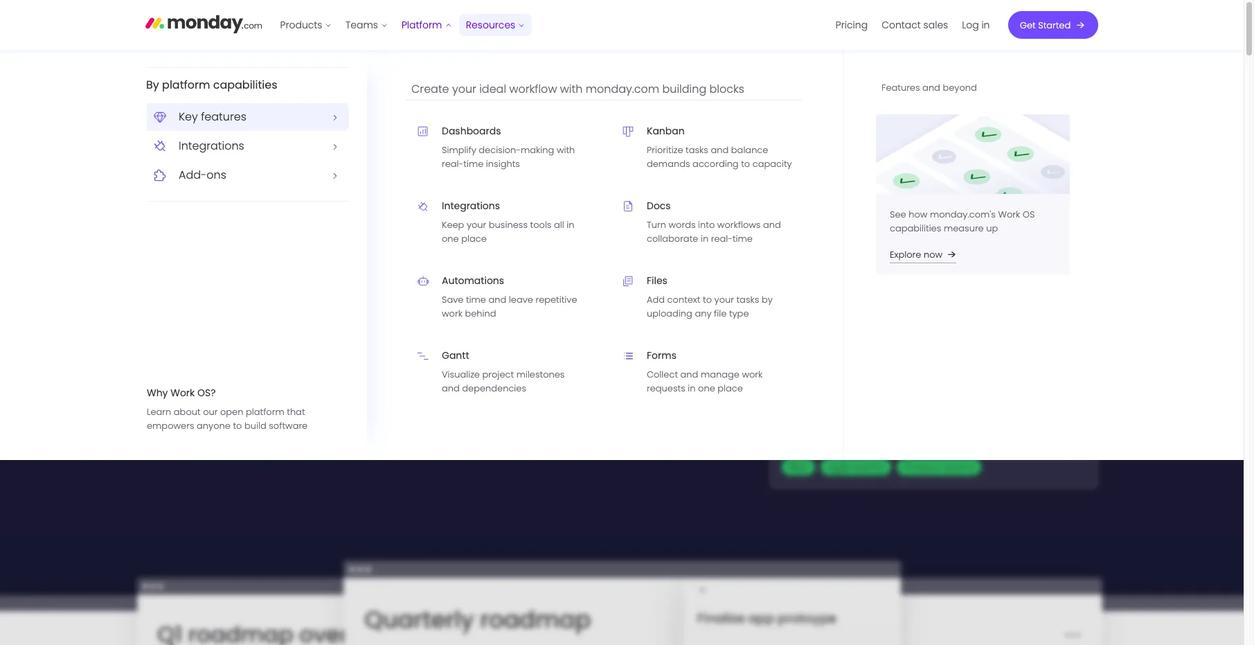 Task type: describe. For each thing, give the bounding box(es) containing it.
register
[[790, 58, 837, 74]]

no
[[146, 394, 157, 407]]

uploading
[[647, 307, 693, 320]]

with for workflow
[[560, 81, 583, 97]]

of
[[928, 200, 937, 213]]

list inside main element
[[830, 0, 998, 50]]

log in link
[[956, 14, 998, 36]]

designed
[[146, 155, 358, 216]]

byateam image image
[[877, 114, 1071, 194]]

your inside integrations keep your business tools all in one place
[[467, 219, 487, 232]]

key
[[179, 109, 198, 125]]

docs turn words into workflows and collaborate in real-time
[[647, 199, 781, 246]]

get started
[[1021, 18, 1072, 32]]

explore
[[890, 248, 922, 261]]

making
[[521, 144, 555, 157]]

add-ons
[[179, 167, 227, 183]]

get started button
[[1009, 11, 1099, 39]]

turn
[[647, 219, 667, 232]]

built for everyone.
[[146, 204, 550, 266]]

>
[[866, 58, 872, 74]]

main element
[[0, 0, 1244, 645]]

site,
[[302, 108, 319, 121]]

automations
[[442, 274, 505, 288]]

all inside button
[[1061, 108, 1072, 121]]

platform for the
[[177, 274, 242, 296]]

os?
[[197, 386, 216, 400]]

1 horizontal spatial on
[[335, 394, 347, 407]]

to inside kanban prioritize tasks and balance demands according to capacity
[[742, 158, 751, 171]]

the
[[146, 274, 173, 296]]

your inside the platform where all your processes, tools, and teams work together, powered by monday products.
[[318, 274, 352, 296]]

card
[[188, 394, 209, 407]]

into
[[699, 219, 715, 232]]

built
[[146, 204, 245, 266]]

accept all cookies button
[[1013, 102, 1122, 127]]

according
[[693, 158, 739, 171]]

to left the ensure
[[92, 108, 101, 121]]

about
[[174, 405, 201, 419]]

beyond
[[943, 81, 978, 94]]

to inside work management manage all aspects of work, from strategy to execution.
[[901, 214, 910, 227]]

and inside kanban prioritize tasks and balance demands according to capacity
[[711, 144, 729, 157]]

in inside docs turn words into workflows and collaborate in real-time
[[701, 232, 709, 246]]

list containing by platform capabilities
[[0, 0, 1244, 645]]

dev ship better products, from concept to launch.
[[838, 397, 954, 445]]

kanban
[[647, 124, 685, 138]]

resources list item
[[459, 0, 532, 50]]

tasks inside files add context to your tasks by uploading any file type
[[737, 293, 760, 307]]

platform link
[[395, 14, 459, 36]]

why work os? learn about our open platform that empowers anyone to build software
[[147, 386, 308, 432]]

pricing
[[837, 18, 869, 32]]

every
[[873, 143, 903, 159]]

sales inside sales crm streamline the sales cycle, from lead to close.
[[905, 309, 928, 322]]

to right site, at the left top of the page
[[321, 108, 330, 121]]

cookies for all
[[1075, 108, 1111, 121]]

in inside "link"
[[982, 18, 991, 32]]

words
[[669, 219, 696, 232]]

context
[[668, 293, 701, 307]]

time right that
[[313, 394, 333, 407]]

learn more link
[[572, 108, 623, 122]]

learn inside why work os? learn about our open platform that empowers anyone to build software
[[147, 405, 171, 419]]

together,
[[185, 302, 252, 324]]

have
[[155, 108, 178, 121]]

✦
[[254, 394, 261, 407]]

sales inside button
[[924, 18, 949, 32]]

to inside dev ship better products, from concept to launch.
[[878, 432, 887, 445]]

anyone
[[197, 419, 231, 432]]

hp asset dark bg image
[[0, 538, 1244, 645]]

keep
[[442, 219, 464, 232]]

tasks inside kanban prioritize tasks and balance demands according to capacity
[[686, 144, 709, 157]]

forms collect and manage work requests in one place
[[647, 349, 763, 395]]

work inside why work os? learn about our open platform that empowers anyone to build software
[[171, 386, 195, 400]]

up
[[987, 222, 999, 235]]

pricing link
[[830, 14, 876, 36]]

enhance
[[420, 108, 460, 121]]

ops
[[862, 351, 880, 365]]

insights
[[486, 158, 520, 171]]

the platform where all your processes, tools, and teams work together, powered by monday products.
[[146, 274, 566, 324]]

business
[[489, 219, 528, 232]]

teams link
[[339, 14, 395, 36]]

lead
[[838, 323, 857, 336]]

main submenu element
[[0, 50, 1244, 460]]

work.
[[441, 155, 562, 216]]

1
[[373, 58, 377, 74]]

the inside dialog
[[180, 108, 195, 121]]

processes,
[[356, 274, 436, 296]]

use
[[37, 108, 53, 121]]

balance
[[732, 144, 769, 157]]

activities.
[[528, 108, 568, 121]]

place for integrations
[[462, 232, 487, 246]]

platform for by
[[162, 77, 210, 93]]

crm
[[874, 288, 902, 306]]

one for forms
[[699, 382, 716, 395]]

sales ops
[[834, 351, 880, 365]]

open
[[220, 405, 244, 419]]

simplify
[[442, 144, 477, 157]]

0 horizontal spatial capabilities
[[213, 77, 278, 93]]

one for integrations
[[442, 232, 459, 246]]

marketing
[[892, 243, 939, 256]]

work inside the automations save time and leave repetitive work behind
[[442, 307, 463, 320]]

to left power
[[822, 143, 833, 159]]

sales for ops
[[834, 351, 859, 365]]

milestones
[[517, 368, 565, 381]]

product teams
[[904, 460, 975, 474]]

products for products
[[280, 18, 323, 32]]

monday.com
[[586, 81, 660, 97]]

1 horizontal spatial our
[[285, 108, 299, 121]]

register now >
[[790, 58, 872, 74]]

resources link
[[459, 14, 532, 36]]

monday
[[351, 302, 415, 324]]

and inside the automations save time and leave repetitive work behind
[[489, 293, 507, 307]]

demands
[[647, 158, 691, 171]]

contact sales
[[882, 18, 949, 32]]

needed
[[212, 394, 246, 407]]

integrations for integrations keep your business tools all in one place
[[442, 199, 500, 213]]

workflow
[[510, 81, 557, 97]]

your inside files add context to your tasks by uploading any file type
[[715, 293, 734, 307]]

visualize
[[442, 368, 480, 381]]

by inside files add context to your tasks by uploading any file type
[[762, 293, 773, 307]]

file
[[714, 307, 727, 320]]

teams for product teams
[[944, 460, 975, 474]]



Task type: locate. For each thing, give the bounding box(es) containing it.
1 vertical spatial one
[[699, 382, 716, 395]]

0 horizontal spatial cookies
[[56, 108, 90, 121]]

integrations up keep
[[442, 199, 500, 213]]

better
[[859, 418, 886, 431]]

all inside the platform where all your processes, tools, and teams work together, powered by monday products.
[[297, 274, 314, 296]]

0 horizontal spatial place
[[462, 232, 487, 246]]

0 vertical spatial learn
[[572, 108, 596, 121]]

all right tools
[[554, 219, 565, 232]]

with for making
[[557, 144, 575, 157]]

0 horizontal spatial from
[[838, 214, 859, 227]]

integrations keep your business tools all in one place
[[442, 199, 575, 246]]

0 horizontal spatial our
[[203, 405, 218, 419]]

tasks up according
[[686, 144, 709, 157]]

work inside see how monday.com's work os capabilities measure up
[[999, 208, 1021, 221]]

one down manage
[[699, 382, 716, 395]]

0 horizontal spatial teams
[[517, 274, 566, 296]]

concept
[[838, 432, 875, 445]]

log
[[963, 18, 980, 32]]

0 horizontal spatial learn
[[147, 405, 171, 419]]

1 horizontal spatial teams
[[854, 460, 885, 474]]

the left best
[[180, 108, 195, 121]]

leave
[[509, 293, 533, 307]]

place inside integrations keep your business tools all in one place
[[462, 232, 487, 246]]

products for products to power every team
[[770, 143, 819, 159]]

monday.com logo image
[[146, 9, 262, 38]]

now for register
[[839, 58, 863, 74]]

more
[[599, 108, 623, 121]]

work inside forms collect and manage work requests in one place
[[742, 368, 763, 381]]

to down better
[[878, 432, 887, 445]]

all up strategy
[[877, 200, 887, 213]]

platform inside the platform where all your processes, tools, and teams work together, powered by monday products.
[[177, 274, 242, 296]]

see how monday.com's work os capabilities measure up
[[890, 208, 1035, 235]]

1 list from the left
[[0, 0, 1244, 645]]

0 horizontal spatial the
[[180, 108, 195, 121]]

you
[[136, 108, 153, 121]]

why
[[147, 386, 168, 400]]

1 horizontal spatial now
[[924, 248, 943, 261]]

your down built for everyone.
[[318, 274, 352, 296]]

work left os
[[999, 208, 1021, 221]]

behind
[[465, 307, 496, 320]]

all inside work management manage all aspects of work, from strategy to execution.
[[877, 200, 887, 213]]

work inside work management manage all aspects of work, from strategy to execution.
[[838, 179, 869, 197]]

2 horizontal spatial from
[[958, 309, 979, 322]]

and inside docs turn words into workflows and collaborate in real-time
[[764, 219, 781, 232]]

1 vertical spatial integrations
[[442, 199, 500, 213]]

on left free
[[335, 394, 347, 407]]

and inside forms collect and manage work requests in one place
[[681, 368, 699, 381]]

1 horizontal spatial cookies
[[1075, 108, 1111, 121]]

sales
[[924, 18, 949, 32], [905, 309, 928, 322]]

gantt
[[442, 349, 469, 363]]

1 horizontal spatial one
[[699, 382, 716, 395]]

learn down 'create your ideal workflow with monday.com building blocks'
[[572, 108, 596, 121]]

work up manage
[[838, 179, 869, 197]]

os
[[1023, 208, 1035, 221]]

for for designed
[[369, 155, 430, 216]]

to inside files add context to your tasks by uploading any file type
[[703, 293, 712, 307]]

features
[[201, 109, 247, 125]]

capacity
[[753, 158, 792, 171]]

sales left cycle,
[[905, 309, 928, 322]]

from down manage
[[838, 214, 859, 227]]

plan
[[370, 394, 390, 407]]

work down the
[[146, 302, 181, 324]]

2 horizontal spatial work
[[999, 208, 1021, 221]]

2 horizontal spatial our
[[462, 108, 477, 121]]

resources
[[466, 18, 516, 32]]

2 vertical spatial platform
[[246, 405, 285, 419]]

time down workflows
[[733, 232, 753, 246]]

from inside sales crm streamline the sales cycle, from lead to close.
[[958, 309, 979, 322]]

any
[[695, 307, 712, 320]]

how
[[909, 208, 928, 221]]

0 vertical spatial with
[[560, 81, 583, 97]]

register now > link
[[790, 58, 872, 74]]

decision-
[[479, 144, 521, 157]]

add
[[647, 293, 665, 307]]

tasks
[[686, 144, 709, 157], [737, 293, 760, 307]]

our
[[285, 108, 299, 121], [462, 108, 477, 121], [203, 405, 218, 419]]

the inside sales crm streamline the sales cycle, from lead to close.
[[888, 309, 903, 322]]

creative
[[959, 243, 999, 256]]

accept all cookies
[[1025, 108, 1111, 121]]

cookies
[[56, 108, 90, 121], [1075, 108, 1111, 121]]

platform up key
[[162, 77, 210, 93]]

1 vertical spatial platform
[[177, 274, 242, 296]]

now left >
[[839, 58, 863, 74]]

in down into
[[701, 232, 709, 246]]

and inside the platform where all your processes, tools, and teams work together, powered by monday products.
[[483, 274, 513, 296]]

1 horizontal spatial tasks
[[737, 293, 760, 307]]

time inside dashboards simplify decision-making with real-time insights
[[464, 158, 484, 171]]

integrations inside integrations keep your business tools all in one place
[[442, 199, 500, 213]]

from inside dev ship better products, from concept to launch.
[[933, 418, 954, 431]]

blocks
[[710, 81, 745, 97]]

0 horizontal spatial real-
[[442, 158, 464, 171]]

0 vertical spatial sales
[[838, 288, 871, 306]]

operations
[[1019, 243, 1072, 256]]

in right tools
[[567, 219, 575, 232]]

2 horizontal spatial work
[[742, 368, 763, 381]]

add-
[[179, 167, 207, 183]]

sales crm streamline the sales cycle, from lead to close.
[[838, 288, 979, 336]]

explore now
[[890, 248, 943, 261]]

place down keep
[[462, 232, 487, 246]]

with inside dashboards simplify decision-making with real-time insights
[[557, 144, 575, 157]]

wm white image
[[782, 182, 827, 227]]

strategy
[[861, 214, 898, 227]]

0 vertical spatial integrations
[[179, 138, 244, 154]]

with
[[560, 81, 583, 97], [557, 144, 575, 157]]

1 vertical spatial with
[[557, 144, 575, 157]]

1 horizontal spatial by
[[762, 293, 773, 307]]

your down until
[[452, 81, 477, 97]]

0 horizontal spatial integrations
[[179, 138, 244, 154]]

our inside why work os? learn about our open platform that empowers anyone to build software
[[203, 405, 218, 419]]

0 horizontal spatial on
[[271, 108, 282, 121]]

streamline
[[838, 309, 886, 322]]

0 horizontal spatial work
[[146, 302, 181, 324]]

1 horizontal spatial work
[[838, 179, 869, 197]]

0 horizontal spatial one
[[442, 232, 459, 246]]

time up the behind
[[466, 293, 486, 307]]

0 vertical spatial now
[[839, 58, 863, 74]]

all inside integrations keep your business tools all in one place
[[554, 219, 565, 232]]

1 vertical spatial sales
[[834, 351, 859, 365]]

0 vertical spatial place
[[462, 232, 487, 246]]

for for built
[[256, 204, 317, 266]]

log in
[[963, 18, 991, 32]]

1 vertical spatial sales
[[905, 309, 928, 322]]

in right "log"
[[982, 18, 991, 32]]

one inside integrations keep your business tools all in one place
[[442, 232, 459, 246]]

in right requests at the right of the page
[[688, 382, 696, 395]]

analyze
[[333, 108, 367, 121]]

the up close.
[[888, 309, 903, 322]]

to inside sales crm streamline the sales cycle, from lead to close.
[[860, 323, 869, 336]]

ship
[[838, 418, 857, 431]]

dependencies
[[462, 382, 527, 395]]

agile teams
[[828, 460, 885, 474]]

0 vertical spatial on
[[271, 108, 282, 121]]

from right cycle,
[[958, 309, 979, 322]]

to down 'streamline'
[[860, 323, 869, 336]]

to up any
[[703, 293, 712, 307]]

place for forms
[[718, 382, 743, 395]]

to down aspects
[[901, 214, 910, 227]]

teams for agile teams
[[854, 460, 885, 474]]

team
[[906, 143, 936, 159]]

ons
[[207, 167, 227, 183]]

project
[[483, 368, 514, 381]]

time inside the automations save time and leave repetitive work behind
[[466, 293, 486, 307]]

sales right contact
[[924, 18, 949, 32]]

power
[[836, 143, 870, 159]]

work
[[146, 302, 181, 324], [442, 307, 463, 320], [742, 368, 763, 381]]

capabilities down how
[[890, 222, 942, 235]]

sales up 'streamline'
[[838, 288, 871, 306]]

type
[[730, 307, 749, 320]]

automations save time and leave repetitive work behind
[[442, 274, 578, 320]]

real- down into
[[711, 232, 733, 246]]

learn up empowers
[[147, 405, 171, 419]]

all up powered
[[297, 274, 314, 296]]

files add context to your tasks by uploading any file type
[[647, 274, 773, 320]]

list
[[0, 0, 1244, 645], [830, 0, 998, 50]]

real- down simplify
[[442, 158, 464, 171]]

capabilities inside see how monday.com's work os capabilities measure up
[[890, 222, 942, 235]]

work up the about
[[171, 386, 195, 400]]

2 vertical spatial work
[[171, 386, 195, 400]]

place inside forms collect and manage work requests in one place
[[718, 382, 743, 395]]

0 vertical spatial real-
[[442, 158, 464, 171]]

0 vertical spatial capabilities
[[213, 77, 278, 93]]

1 vertical spatial from
[[958, 309, 979, 322]]

0 horizontal spatial work
[[171, 386, 195, 400]]

0 vertical spatial tasks
[[686, 144, 709, 157]]

platform up together, on the left
[[177, 274, 242, 296]]

1 vertical spatial learn
[[147, 405, 171, 419]]

1 vertical spatial work
[[999, 208, 1021, 221]]

time down simplify
[[464, 158, 484, 171]]

now for explore
[[924, 248, 943, 261]]

cookies inside accept all cookies button
[[1075, 108, 1111, 121]]

create your ideal workflow with monday.com building blocks
[[412, 81, 745, 97]]

now right explore
[[924, 248, 943, 261]]

platform inside why work os? learn about our open platform that empowers anyone to build software
[[246, 405, 285, 419]]

contact
[[882, 18, 922, 32]]

1 horizontal spatial work
[[442, 307, 463, 320]]

ideal
[[480, 81, 507, 97]]

1 vertical spatial products
[[770, 143, 819, 159]]

capabilities
[[213, 77, 278, 93], [890, 222, 942, 235]]

1 horizontal spatial real-
[[711, 232, 733, 246]]

sales for crm
[[838, 288, 871, 306]]

in inside forms collect and manage work requests in one place
[[688, 382, 696, 395]]

0 vertical spatial the
[[180, 108, 195, 121]]

products left teams
[[280, 18, 323, 32]]

month
[[379, 58, 418, 74]]

gantt visualize project milestones and dependencies
[[442, 349, 565, 395]]

platform up build
[[246, 405, 285, 419]]

0 vertical spatial platform
[[162, 77, 210, 93]]

learn inside dialog
[[572, 108, 596, 121]]

1 vertical spatial real-
[[711, 232, 733, 246]]

with right making
[[557, 144, 575, 157]]

sales
[[838, 288, 871, 306], [834, 351, 859, 365]]

0 horizontal spatial products
[[280, 18, 323, 32]]

all right accept
[[1061, 108, 1072, 121]]

work inside the platform where all your processes, tools, and teams work together, powered by monday products.
[[146, 302, 181, 324]]

1 horizontal spatial capabilities
[[890, 222, 942, 235]]

1 horizontal spatial the
[[888, 309, 903, 322]]

free
[[349, 394, 368, 407]]

1 horizontal spatial for
[[369, 155, 430, 216]]

building
[[663, 81, 707, 97]]

our up "anyone"
[[203, 405, 218, 419]]

2 list from the left
[[830, 0, 998, 50]]

2 vertical spatial from
[[933, 418, 954, 431]]

by
[[146, 77, 159, 93]]

0 horizontal spatial by
[[328, 302, 347, 324]]

started
[[1039, 18, 1072, 32]]

place
[[462, 232, 487, 246], [718, 382, 743, 395]]

dialog containing we use cookies to ensure you have the best experience on our site, to analyze traffic, and enhance our marketing activities.
[[0, 91, 1244, 139]]

products,
[[889, 418, 930, 431]]

1 vertical spatial place
[[718, 382, 743, 395]]

sales left ops
[[834, 351, 859, 365]]

our left site, at the left top of the page
[[285, 108, 299, 121]]

until
[[441, 58, 467, 74]]

in inside integrations keep your business tools all in one place
[[567, 219, 575, 232]]

integrations
[[179, 138, 244, 154], [442, 199, 500, 213]]

teams inside the platform where all your processes, tools, and teams work together, powered by monday products.
[[517, 274, 566, 296]]

1 horizontal spatial place
[[718, 382, 743, 395]]

with up activities.
[[560, 81, 583, 97]]

explore now link
[[890, 247, 960, 264]]

products inside the products "link"
[[280, 18, 323, 32]]

now inside main submenu element
[[924, 248, 943, 261]]

time inside docs turn words into workflows and collaborate in real-time
[[733, 232, 753, 246]]

integrations down key features
[[179, 138, 244, 154]]

r&d
[[789, 460, 809, 474]]

where
[[246, 274, 293, 296]]

empowers
[[147, 419, 194, 432]]

your right keep
[[467, 219, 487, 232]]

best
[[197, 108, 216, 121]]

1 horizontal spatial from
[[933, 418, 954, 431]]

teams down tools
[[517, 274, 566, 296]]

one down keep
[[442, 232, 459, 246]]

real- inside docs turn words into workflows and collaborate in real-time
[[711, 232, 733, 246]]

dialog
[[0, 91, 1244, 139]]

2 horizontal spatial teams
[[944, 460, 975, 474]]

cookies for use
[[56, 108, 90, 121]]

tasks up type
[[737, 293, 760, 307]]

and inside dialog
[[400, 108, 417, 121]]

cookies right accept
[[1075, 108, 1111, 121]]

on right experience
[[271, 108, 282, 121]]

from right the products,
[[933, 418, 954, 431]]

teams right product
[[944, 460, 975, 474]]

work down save
[[442, 307, 463, 320]]

work right manage
[[742, 368, 763, 381]]

teams
[[346, 18, 379, 32]]

1 horizontal spatial learn
[[572, 108, 596, 121]]

your up the file
[[715, 293, 734, 307]]

products
[[280, 18, 323, 32], [770, 143, 819, 159]]

measure
[[944, 222, 984, 235]]

1 vertical spatial the
[[888, 309, 903, 322]]

0 horizontal spatial for
[[256, 204, 317, 266]]

products right balance
[[770, 143, 819, 159]]

list containing pricing
[[830, 0, 998, 50]]

real- inside dashboards simplify decision-making with real-time insights
[[442, 158, 464, 171]]

1 horizontal spatial products
[[770, 143, 819, 159]]

integrations for integrations
[[179, 138, 244, 154]]

collaborate
[[647, 232, 699, 246]]

teams right agile
[[854, 460, 885, 474]]

to down balance
[[742, 158, 751, 171]]

1 horizontal spatial integrations
[[442, 199, 500, 213]]

place down manage
[[718, 382, 743, 395]]

accept
[[1025, 108, 1058, 121]]

no credit card needed   ✦    unlimited time on free plan
[[146, 394, 390, 407]]

cycle,
[[930, 309, 956, 322]]

files
[[647, 274, 668, 288]]

cookies right use
[[56, 108, 90, 121]]

for
[[369, 155, 430, 216], [256, 204, 317, 266]]

0 horizontal spatial tasks
[[686, 144, 709, 157]]

prioritize
[[647, 144, 684, 157]]

to inside why work os? learn about our open platform that empowers anyone to build software
[[233, 419, 242, 432]]

and inside gantt visualize project milestones and dependencies
[[442, 382, 460, 395]]

0 vertical spatial sales
[[924, 18, 949, 32]]

one inside forms collect and manage work requests in one place
[[699, 382, 716, 395]]

1 vertical spatial tasks
[[737, 293, 760, 307]]

sales inside sales crm streamline the sales cycle, from lead to close.
[[838, 288, 871, 306]]

from inside work management manage all aspects of work, from strategy to execution.
[[838, 214, 859, 227]]

docs
[[647, 199, 671, 213]]

1 vertical spatial on
[[335, 394, 347, 407]]

0 vertical spatial one
[[442, 232, 459, 246]]

0 vertical spatial from
[[838, 214, 859, 227]]

0 vertical spatial work
[[838, 179, 869, 197]]

0 vertical spatial products
[[280, 18, 323, 32]]

our up the "dashboards"
[[462, 108, 477, 121]]

1 vertical spatial capabilities
[[890, 222, 942, 235]]

capabilities up experience
[[213, 77, 278, 93]]

1 vertical spatial now
[[924, 248, 943, 261]]

by inside the platform where all your processes, tools, and teams work together, powered by monday products.
[[328, 302, 347, 324]]

to down open
[[233, 419, 242, 432]]

elevate
[[469, 58, 511, 74]]

0 horizontal spatial now
[[839, 58, 863, 74]]



Task type: vqa. For each thing, say whether or not it's contained in the screenshot.


